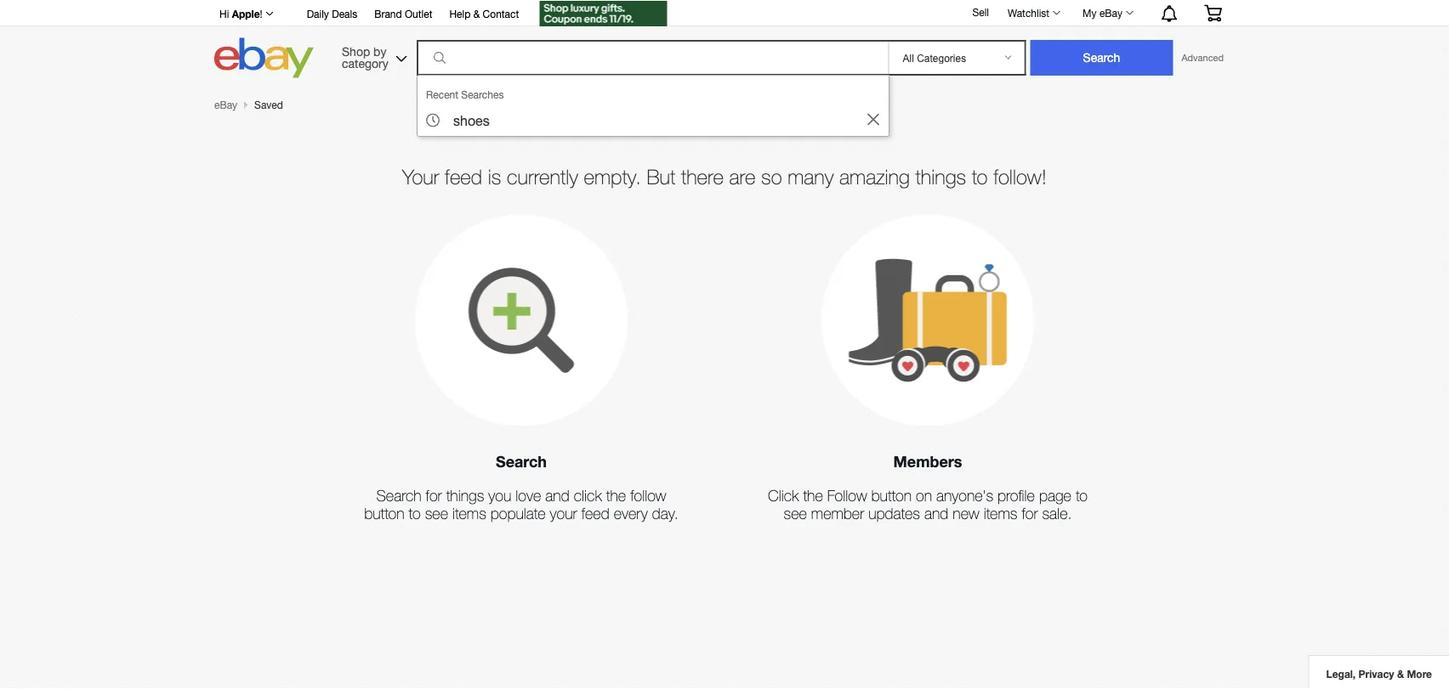 Task type: locate. For each thing, give the bounding box(es) containing it.
new
[[953, 505, 979, 523]]

category
[[342, 56, 388, 70]]

so
[[761, 165, 782, 189]]

0 horizontal spatial search
[[376, 486, 421, 505]]

things inside search for things you love and click the follow button to see items populate your feed every day.
[[446, 486, 484, 505]]

recent
[[426, 88, 458, 100]]

page
[[1039, 486, 1071, 505]]

ebay inside your feed is currently empty. but there are so many amazing things to follow! main content
[[214, 99, 237, 111]]

click
[[574, 486, 602, 505]]

1 horizontal spatial search
[[496, 452, 547, 471]]

0 vertical spatial ebay
[[1099, 7, 1122, 19]]

& inside button
[[1397, 668, 1404, 680]]

profile
[[998, 486, 1035, 505]]

see down click
[[784, 505, 807, 523]]

click the follow button on anyone's profile page to see member updates and new items for sale.
[[768, 486, 1088, 523]]

help & contact link
[[449, 5, 519, 24]]

every
[[614, 505, 648, 523]]

see left populate
[[425, 505, 448, 523]]

0 horizontal spatial see
[[425, 505, 448, 523]]

1 horizontal spatial for
[[1022, 505, 1038, 523]]

shop by category button
[[334, 38, 411, 74]]

1 see from the left
[[425, 505, 448, 523]]

advanced link
[[1173, 41, 1232, 75]]

the up every
[[606, 486, 626, 505]]

0 horizontal spatial the
[[606, 486, 626, 505]]

0 horizontal spatial and
[[545, 486, 570, 505]]

shoes
[[453, 113, 490, 129]]

& left "more"
[[1397, 668, 1404, 680]]

&
[[473, 8, 480, 20], [1397, 668, 1404, 680]]

for
[[426, 486, 442, 505], [1022, 505, 1038, 523]]

0 horizontal spatial items
[[452, 505, 486, 523]]

1 vertical spatial search
[[376, 486, 421, 505]]

things left the you
[[446, 486, 484, 505]]

feed left is
[[445, 165, 482, 189]]

0 vertical spatial search
[[496, 452, 547, 471]]

shop by category
[[342, 44, 388, 70]]

anyone's
[[936, 486, 993, 505]]

to
[[972, 165, 988, 189], [1076, 486, 1088, 505], [409, 505, 421, 523]]

the
[[606, 486, 626, 505], [803, 486, 823, 505]]

0 horizontal spatial feed
[[445, 165, 482, 189]]

1 the from the left
[[606, 486, 626, 505]]

0 horizontal spatial for
[[426, 486, 442, 505]]

1 horizontal spatial the
[[803, 486, 823, 505]]

1 vertical spatial things
[[446, 486, 484, 505]]

contact
[[483, 8, 519, 20]]

2 see from the left
[[784, 505, 807, 523]]

ebay
[[1099, 7, 1122, 19], [214, 99, 237, 111]]

1 horizontal spatial items
[[984, 505, 1017, 523]]

items down the profile
[[984, 505, 1017, 523]]

legal,
[[1326, 668, 1356, 680]]

by
[[373, 44, 386, 58]]

your feed is currently empty. but there are so many amazing things to follow!
[[402, 165, 1047, 189]]

populate
[[491, 505, 546, 523]]

1 horizontal spatial see
[[784, 505, 807, 523]]

things
[[915, 165, 966, 189], [446, 486, 484, 505]]

feed down click
[[581, 505, 609, 523]]

but
[[647, 165, 675, 189]]

button
[[871, 486, 912, 505], [364, 505, 404, 523]]

0 horizontal spatial &
[[473, 8, 480, 20]]

things right amazing
[[915, 165, 966, 189]]

items inside search for things you love and click the follow button to see items populate your feed every day.
[[452, 505, 486, 523]]

see
[[425, 505, 448, 523], [784, 505, 807, 523]]

1 vertical spatial feed
[[581, 505, 609, 523]]

follow!
[[993, 165, 1047, 189]]

1 horizontal spatial button
[[871, 486, 912, 505]]

0 vertical spatial &
[[473, 8, 480, 20]]

shop
[[342, 44, 370, 58]]

feed
[[445, 165, 482, 189], [581, 505, 609, 523]]

search for search for things you love and click the follow button to see items populate your feed every day.
[[376, 486, 421, 505]]

0 vertical spatial things
[[915, 165, 966, 189]]

on
[[916, 486, 932, 505]]

items left populate
[[452, 505, 486, 523]]

and down on
[[924, 505, 948, 523]]

0 horizontal spatial ebay
[[214, 99, 237, 111]]

watchlist
[[1008, 7, 1049, 19]]

button inside click the follow button on anyone's profile page to see member updates and new items for sale.
[[871, 486, 912, 505]]

updates
[[868, 505, 920, 523]]

saved
[[254, 99, 283, 111]]

deals
[[332, 8, 357, 20]]

see inside search for things you love and click the follow button to see items populate your feed every day.
[[425, 505, 448, 523]]

search
[[496, 452, 547, 471], [376, 486, 421, 505]]

0 horizontal spatial button
[[364, 505, 404, 523]]

none submit inside shoes banner
[[1030, 40, 1173, 76]]

items
[[452, 505, 486, 523], [984, 505, 1017, 523]]

advanced
[[1182, 52, 1224, 63]]

2 items from the left
[[984, 505, 1017, 523]]

ebay left saved
[[214, 99, 237, 111]]

love
[[516, 486, 541, 505]]

search inside search for things you love and click the follow button to see items populate your feed every day.
[[376, 486, 421, 505]]

1 horizontal spatial things
[[915, 165, 966, 189]]

daily
[[307, 8, 329, 20]]

hi
[[219, 8, 229, 20]]

and up your
[[545, 486, 570, 505]]

brand outlet link
[[374, 5, 432, 24]]

day.
[[652, 505, 678, 523]]

1 horizontal spatial &
[[1397, 668, 1404, 680]]

your shopping cart image
[[1203, 4, 1223, 21]]

ebay right my
[[1099, 7, 1122, 19]]

my ebay link
[[1073, 3, 1141, 23]]

2 the from the left
[[803, 486, 823, 505]]

is
[[488, 165, 501, 189]]

0 horizontal spatial things
[[446, 486, 484, 505]]

daily deals link
[[307, 5, 357, 24]]

0 horizontal spatial to
[[409, 505, 421, 523]]

None submit
[[1030, 40, 1173, 76]]

1 vertical spatial ebay
[[214, 99, 237, 111]]

items inside click the follow button on anyone's profile page to see member updates and new items for sale.
[[984, 505, 1017, 523]]

there
[[681, 165, 724, 189]]

1 horizontal spatial and
[[924, 505, 948, 523]]

recent searches
[[426, 88, 504, 100]]

sale.
[[1042, 505, 1072, 523]]

and
[[545, 486, 570, 505], [924, 505, 948, 523]]

members
[[893, 452, 962, 471]]

the right click
[[803, 486, 823, 505]]

& right 'help'
[[473, 8, 480, 20]]

1 horizontal spatial ebay
[[1099, 7, 1122, 19]]

for left the you
[[426, 486, 442, 505]]

1 vertical spatial &
[[1397, 668, 1404, 680]]

1 items from the left
[[452, 505, 486, 523]]

1 horizontal spatial feed
[[581, 505, 609, 523]]

2 horizontal spatial to
[[1076, 486, 1088, 505]]

empty.
[[584, 165, 641, 189]]

for down the profile
[[1022, 505, 1038, 523]]



Task type: vqa. For each thing, say whether or not it's contained in the screenshot.
top THE 'WITHIN'
no



Task type: describe. For each thing, give the bounding box(es) containing it.
follow
[[827, 486, 867, 505]]

see inside click the follow button on anyone's profile page to see member updates and new items for sale.
[[784, 505, 807, 523]]

currently
[[507, 165, 578, 189]]

search image
[[434, 52, 446, 64]]

outlet
[[405, 8, 432, 20]]

Search for anything text field
[[419, 42, 885, 74]]

searches
[[461, 88, 504, 100]]

watchlist link
[[998, 3, 1068, 23]]

click
[[768, 486, 799, 505]]

brand
[[374, 8, 402, 20]]

sell
[[972, 6, 989, 18]]

feed inside search for things you love and click the follow button to see items populate your feed every day.
[[581, 505, 609, 523]]

my
[[1083, 7, 1097, 19]]

& inside the account navigation
[[473, 8, 480, 20]]

legal, privacy & more
[[1326, 668, 1432, 680]]

ebay link
[[214, 99, 237, 111]]

account navigation
[[210, 0, 1235, 28]]

your feed is currently empty. but there are so many amazing things to follow! main content
[[214, 99, 1235, 582]]

your
[[402, 165, 439, 189]]

and inside search for things you love and click the follow button to see items populate your feed every day.
[[545, 486, 570, 505]]

1 horizontal spatial to
[[972, 165, 988, 189]]

follow
[[630, 486, 666, 505]]

get the coupon image
[[539, 1, 667, 26]]

the inside click the follow button on anyone's profile page to see member updates and new items for sale.
[[803, 486, 823, 505]]

help
[[449, 8, 471, 20]]

my ebay
[[1083, 7, 1122, 19]]

button inside search for things you love and click the follow button to see items populate your feed every day.
[[364, 505, 404, 523]]

the inside search for things you love and click the follow button to see items populate your feed every day.
[[606, 486, 626, 505]]

hi apple !
[[219, 8, 262, 20]]

!
[[260, 8, 262, 20]]

shoes link
[[419, 106, 887, 134]]

search for things you love and click the follow button to see items populate your feed every day.
[[364, 486, 678, 523]]

amazing
[[839, 165, 910, 189]]

ebay inside the account navigation
[[1099, 7, 1122, 19]]

0 vertical spatial feed
[[445, 165, 482, 189]]

shoes list box
[[417, 75, 890, 137]]

you
[[488, 486, 511, 505]]

privacy
[[1358, 668, 1394, 680]]

legal, privacy & more button
[[1308, 656, 1449, 690]]

more
[[1407, 668, 1432, 680]]

search for search
[[496, 452, 547, 471]]

to inside click the follow button on anyone's profile page to see member updates and new items for sale.
[[1076, 486, 1088, 505]]

member
[[811, 505, 864, 523]]

for inside search for things you love and click the follow button to see items populate your feed every day.
[[426, 486, 442, 505]]

to inside search for things you love and click the follow button to see items populate your feed every day.
[[409, 505, 421, 523]]

for inside click the follow button on anyone's profile page to see member updates and new items for sale.
[[1022, 505, 1038, 523]]

sell link
[[965, 6, 997, 18]]

and inside click the follow button on anyone's profile page to see member updates and new items for sale.
[[924, 505, 948, 523]]

your
[[550, 505, 577, 523]]

daily deals
[[307, 8, 357, 20]]

shoes banner
[[210, 0, 1235, 137]]

are
[[729, 165, 755, 189]]

brand outlet
[[374, 8, 432, 20]]

apple
[[232, 8, 260, 20]]

many
[[788, 165, 834, 189]]

help & contact
[[449, 8, 519, 20]]



